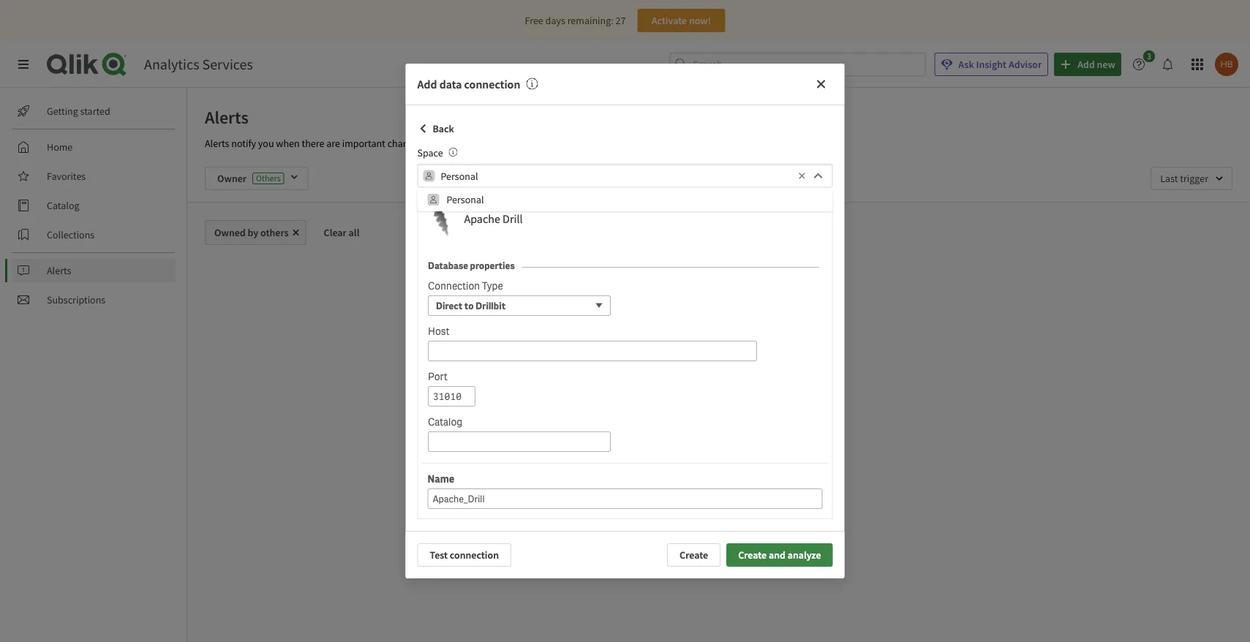 Task type: describe. For each thing, give the bounding box(es) containing it.
ask insight advisor button
[[934, 53, 1048, 76]]

27
[[616, 14, 626, 27]]

drill
[[503, 212, 523, 226]]

filters region
[[187, 155, 1250, 202]]

create button
[[667, 544, 721, 567]]

by
[[248, 226, 258, 239]]

advisor
[[1009, 58, 1042, 71]]

add
[[417, 77, 437, 91]]

all
[[349, 226, 359, 239]]

create for create and analyze
[[738, 549, 767, 562]]

test
[[430, 549, 448, 562]]

test connection button
[[417, 544, 511, 567]]

personal option
[[417, 188, 833, 211]]

days
[[545, 14, 565, 27]]

analytics services element
[[144, 55, 253, 74]]

create for create
[[680, 549, 708, 562]]

are
[[326, 137, 340, 150]]

activate now!
[[652, 14, 711, 27]]

apache
[[464, 212, 500, 226]]

activate now! link
[[637, 9, 725, 32]]

test connection
[[430, 549, 499, 562]]

now!
[[689, 14, 711, 27]]

your
[[435, 137, 454, 150]]

alerts inside navigation pane element
[[47, 264, 71, 277]]

changes
[[387, 137, 423, 150]]

choose the space to which you would like to add this connection. a space allows you to share and control access to items. image
[[449, 148, 458, 157]]

subscriptions
[[47, 293, 105, 307]]

alerts link
[[12, 259, 176, 282]]

searchbar element
[[670, 52, 926, 76]]

others
[[260, 226, 289, 239]]

analytics
[[144, 55, 199, 74]]

data.
[[457, 137, 478, 150]]

collections
[[47, 228, 95, 241]]

personal
[[447, 193, 484, 206]]

there
[[302, 137, 324, 150]]

started
[[80, 105, 110, 118]]

add data connection dialog
[[406, 64, 845, 579]]



Task type: locate. For each thing, give the bounding box(es) containing it.
connection inside 'button'
[[450, 549, 499, 562]]

1 vertical spatial connection
[[450, 549, 499, 562]]

clear
[[324, 226, 347, 239]]

create and analyze button
[[726, 544, 833, 567]]

Space text field
[[441, 164, 795, 188]]

connection right test
[[450, 549, 499, 562]]

connection right data
[[464, 77, 520, 91]]

alerts up subscriptions
[[47, 264, 71, 277]]

back button
[[417, 117, 454, 140]]

close sidebar menu image
[[18, 59, 29, 70]]

in
[[425, 137, 433, 150]]

apache drill image
[[422, 202, 457, 237]]

owned by others
[[214, 226, 289, 239]]

getting started link
[[12, 99, 176, 123]]

home
[[47, 140, 73, 154]]

owned by others button
[[205, 220, 306, 245]]

catalog link
[[12, 194, 176, 217]]

owned
[[214, 226, 246, 239]]

favorites
[[47, 170, 86, 183]]

free days remaining: 27
[[525, 14, 626, 27]]

apache drill
[[464, 212, 523, 226]]

0 vertical spatial connection
[[464, 77, 520, 91]]

last trigger image
[[1151, 167, 1233, 190]]

getting
[[47, 105, 78, 118]]

alerts up notify
[[205, 106, 249, 128]]

important
[[342, 137, 385, 150]]

connection
[[464, 77, 520, 91], [450, 549, 499, 562]]

navigation pane element
[[0, 94, 187, 317]]

create and analyze
[[738, 549, 821, 562]]

data
[[439, 77, 462, 91]]

alerts left notify
[[205, 137, 229, 150]]

activate
[[652, 14, 687, 27]]

subscriptions link
[[12, 288, 176, 312]]

ask
[[959, 58, 974, 71]]

services
[[202, 55, 253, 74]]

free
[[525, 14, 543, 27]]

notify
[[231, 137, 256, 150]]

1 create from the left
[[680, 549, 708, 562]]

2 create from the left
[[738, 549, 767, 562]]

add data connection
[[417, 77, 520, 91]]

Search text field
[[693, 52, 926, 76]]

analyze
[[788, 549, 821, 562]]

create
[[680, 549, 708, 562], [738, 549, 767, 562]]

alerts
[[205, 106, 249, 128], [205, 137, 229, 150], [47, 264, 71, 277]]

clear all button
[[312, 220, 371, 245]]

analytics services
[[144, 55, 253, 74]]

0 horizontal spatial create
[[680, 549, 708, 562]]

alerts notify you when there are important changes in your data.
[[205, 137, 478, 150]]

choose the space to which you would like to add this connection. a space allows you to share and control access to items. tooltip
[[443, 146, 458, 159]]

remaining:
[[567, 14, 614, 27]]

and
[[769, 549, 786, 562]]

space
[[417, 146, 443, 159]]

collections link
[[12, 223, 176, 247]]

back
[[433, 122, 454, 135]]

1 vertical spatial alerts
[[205, 137, 229, 150]]

insight
[[976, 58, 1007, 71]]

ask insight advisor
[[959, 58, 1042, 71]]

clear all
[[324, 226, 359, 239]]

getting started
[[47, 105, 110, 118]]

you
[[258, 137, 274, 150]]

0 vertical spatial alerts
[[205, 106, 249, 128]]

home link
[[12, 135, 176, 159]]

when
[[276, 137, 300, 150]]

2 vertical spatial alerts
[[47, 264, 71, 277]]

favorites link
[[12, 165, 176, 188]]

catalog
[[47, 199, 79, 212]]

1 horizontal spatial create
[[738, 549, 767, 562]]



Task type: vqa. For each thing, say whether or not it's contained in the screenshot.
"Free"
yes



